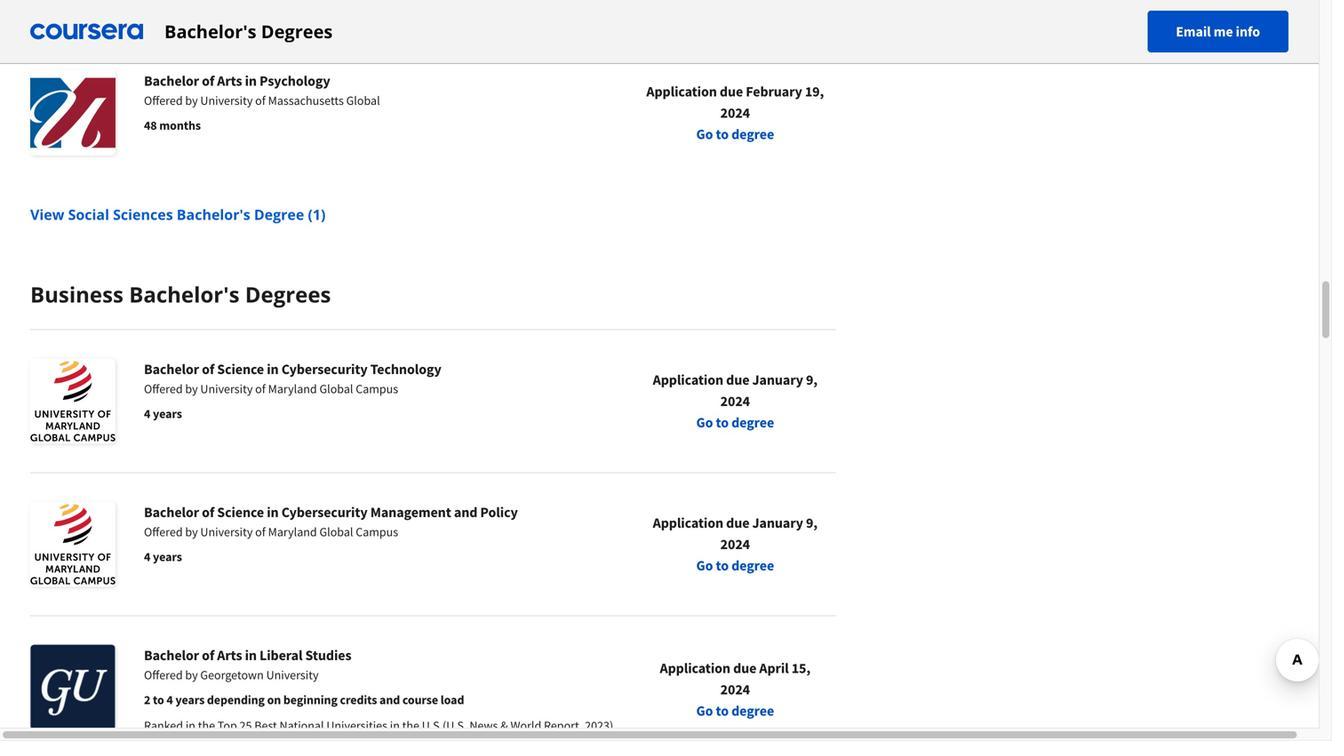 Task type: vqa. For each thing, say whether or not it's contained in the screenshot.
second MARYLAND from the bottom
yes



Task type: locate. For each thing, give the bounding box(es) containing it.
degree inside application due february 19, 2024 go to degree
[[732, 125, 775, 143]]

campus down "management"
[[356, 524, 399, 540]]

the left top
[[198, 718, 215, 734]]

and left the 'policy'
[[454, 504, 478, 522]]

bachelor inside the bachelor of arts in psychology offered by university of massachusetts global 48 months
[[144, 72, 199, 90]]

global inside the bachelor of science in cybersecurity technology offered by university of maryland global campus 4 years
[[320, 381, 353, 397]]

by inside bachelor of science in cybersecurity management and policy offered by university of maryland global campus 4 years
[[185, 524, 198, 540]]

bachelor
[[144, 72, 199, 90], [144, 361, 199, 378], [144, 504, 199, 522], [144, 647, 199, 665]]

of inside bachelor of arts in liberal studies offered by georgetown university 2 to 4 years depending on beginning credits and course load
[[202, 647, 214, 665]]

9,
[[806, 371, 818, 389], [806, 514, 818, 532]]

1 horizontal spatial and
[[454, 504, 478, 522]]

1 science from the top
[[217, 361, 264, 378]]

to for bachelor of arts in liberal studies
[[716, 702, 729, 720]]

15,
[[792, 660, 811, 678]]

credits
[[340, 692, 377, 708]]

offered inside the bachelor of science in cybersecurity technology offered by university of maryland global campus 4 years
[[144, 381, 183, 397]]

arts inside bachelor of arts in liberal studies offered by georgetown university 2 to 4 years depending on beginning credits and course load
[[217, 647, 242, 665]]

georgetown
[[200, 667, 264, 683]]

in inside bachelor of science in cybersecurity management and policy offered by university of maryland global campus 4 years
[[267, 504, 279, 522]]

4 bachelor from the top
[[144, 647, 199, 665]]

university of maryland global campus image
[[30, 359, 116, 444], [30, 502, 116, 587]]

arts
[[217, 72, 242, 90], [217, 647, 242, 665]]

1 vertical spatial global
[[320, 381, 353, 397]]

&
[[501, 718, 508, 734]]

arts for psychology
[[217, 72, 242, 90]]

degree
[[732, 125, 775, 143], [732, 414, 775, 432], [732, 557, 775, 575], [732, 702, 775, 720]]

cybersecurity inside bachelor of science in cybersecurity management and policy offered by university of maryland global campus 4 years
[[282, 504, 368, 522]]

0 vertical spatial 4
[[144, 406, 151, 422]]

1 january from the top
[[753, 371, 804, 389]]

arts down the bachelor's degrees on the left of the page
[[217, 72, 242, 90]]

degree
[[254, 205, 304, 224]]

4
[[144, 406, 151, 422], [144, 549, 151, 565], [167, 692, 173, 708]]

2 9, from the top
[[806, 514, 818, 532]]

application due january 9, 2024 go to degree for bachelor of science in cybersecurity technology
[[653, 371, 818, 432]]

science for bachelor of science in cybersecurity technology
[[217, 361, 264, 378]]

cybersecurity
[[282, 361, 368, 378], [282, 504, 368, 522]]

arts for liberal
[[217, 647, 242, 665]]

due
[[720, 83, 744, 100], [727, 371, 750, 389], [727, 514, 750, 532], [734, 660, 757, 678]]

2 application due january 9, 2024 go to degree from the top
[[653, 514, 818, 575]]

cybersecurity inside the bachelor of science in cybersecurity technology offered by university of maryland global campus 4 years
[[282, 361, 368, 378]]

application
[[647, 83, 717, 100], [653, 371, 724, 389], [653, 514, 724, 532], [660, 660, 731, 678]]

0 vertical spatial and
[[454, 504, 478, 522]]

4 go from the top
[[697, 702, 714, 720]]

2 january from the top
[[753, 514, 804, 532]]

1 go from the top
[[697, 125, 714, 143]]

depending
[[207, 692, 265, 708]]

in inside the bachelor of arts in psychology offered by university of massachusetts global 48 months
[[245, 72, 257, 90]]

bachelor's up the bachelor of arts in psychology offered by university of massachusetts global 48 months
[[165, 19, 257, 44]]

1 vertical spatial application due january 9, 2024 go to degree
[[653, 514, 818, 575]]

0 vertical spatial application due january 9, 2024 go to degree
[[653, 371, 818, 432]]

offered
[[144, 92, 183, 108], [144, 381, 183, 397], [144, 524, 183, 540], [144, 667, 183, 683]]

global inside the bachelor of arts in psychology offered by university of massachusetts global 48 months
[[347, 92, 380, 108]]

cybersecurity left technology
[[282, 361, 368, 378]]

in
[[245, 72, 257, 90], [267, 361, 279, 378], [267, 504, 279, 522], [245, 647, 257, 665], [186, 718, 196, 734], [390, 718, 400, 734]]

university of massachusetts global image
[[30, 70, 116, 156]]

1 vertical spatial maryland
[[268, 524, 317, 540]]

9, for bachelor of science in cybersecurity technology
[[806, 371, 818, 389]]

application for bachelor of science in cybersecurity management and policy
[[653, 514, 724, 532]]

arts up georgetown
[[217, 647, 242, 665]]

and inside bachelor of science in cybersecurity management and policy offered by university of maryland global campus 4 years
[[454, 504, 478, 522]]

3 2024 from the top
[[721, 536, 751, 554]]

to for bachelor of science in cybersecurity technology
[[716, 414, 729, 432]]

1 vertical spatial cybersecurity
[[282, 504, 368, 522]]

4 offered from the top
[[144, 667, 183, 683]]

2 maryland from the top
[[268, 524, 317, 540]]

cybersecurity left "management"
[[282, 504, 368, 522]]

view social sciences bachelor's degree (1) link
[[30, 205, 326, 224]]

and inside bachelor of arts in liberal studies offered by georgetown university 2 to 4 years depending on beginning credits and course load
[[380, 692, 400, 708]]

2 go from the top
[[697, 414, 714, 432]]

4 2024 from the top
[[721, 681, 751, 699]]

2 offered from the top
[[144, 381, 183, 397]]

1 degree from the top
[[732, 125, 775, 143]]

2 campus from the top
[[356, 524, 399, 540]]

january for bachelor of science in cybersecurity management and policy
[[753, 514, 804, 532]]

offered inside the bachelor of arts in psychology offered by university of massachusetts global 48 months
[[144, 92, 183, 108]]

in inside bachelor of arts in liberal studies offered by georgetown university 2 to 4 years depending on beginning credits and course load
[[245, 647, 257, 665]]

1 vertical spatial arts
[[217, 647, 242, 665]]

application due january 9, 2024 go to degree
[[653, 371, 818, 432], [653, 514, 818, 575]]

bachelor of science in cybersecurity technology offered by university of maryland global campus 4 years
[[144, 361, 442, 422]]

months
[[159, 117, 201, 133]]

1 by from the top
[[185, 92, 198, 108]]

1 offered from the top
[[144, 92, 183, 108]]

university inside bachelor of science in cybersecurity management and policy offered by university of maryland global campus 4 years
[[200, 524, 253, 540]]

university inside the bachelor of science in cybersecurity technology offered by university of maryland global campus 4 years
[[200, 381, 253, 397]]

1 arts from the top
[[217, 72, 242, 90]]

due inside application due february 19, 2024 go to degree
[[720, 83, 744, 100]]

degree for bachelor of science in cybersecurity management and policy
[[732, 557, 775, 575]]

coursera image
[[30, 17, 143, 46]]

due for bachelor of science in cybersecurity technology
[[727, 371, 750, 389]]

1 vertical spatial years
[[153, 549, 182, 565]]

1 cybersecurity from the top
[[282, 361, 368, 378]]

1 university of maryland global campus image from the top
[[30, 359, 116, 444]]

to inside application due february 19, 2024 go to degree
[[716, 125, 729, 143]]

2
[[144, 692, 151, 708]]

1 vertical spatial and
[[380, 692, 400, 708]]

2024 for bachelor of arts in liberal studies
[[721, 681, 751, 699]]

3 go from the top
[[697, 557, 714, 575]]

top
[[218, 718, 237, 734]]

1 vertical spatial science
[[217, 504, 264, 522]]

due for bachelor of arts in liberal studies
[[734, 660, 757, 678]]

bachelor's
[[165, 19, 257, 44], [177, 205, 250, 224], [129, 280, 240, 309]]

bachelor's left degree
[[177, 205, 250, 224]]

1 2024 from the top
[[721, 104, 751, 122]]

degrees up psychology
[[261, 19, 333, 44]]

email
[[1177, 23, 1212, 40]]

0 vertical spatial years
[[153, 406, 182, 422]]

beginning
[[284, 692, 338, 708]]

bachelor of arts in liberal studies offered by georgetown university 2 to 4 years depending on beginning credits and course load
[[144, 647, 465, 708]]

4 degree from the top
[[732, 702, 775, 720]]

april
[[760, 660, 789, 678]]

2 vertical spatial global
[[320, 524, 353, 540]]

19,
[[805, 83, 825, 100]]

1 campus from the top
[[356, 381, 399, 397]]

2 bachelor from the top
[[144, 361, 199, 378]]

application inside application due february 19, 2024 go to degree
[[647, 83, 717, 100]]

0 vertical spatial 9,
[[806, 371, 818, 389]]

to inside bachelor of arts in liberal studies offered by georgetown university 2 to 4 years depending on beginning credits and course load
[[153, 692, 164, 708]]

3 offered from the top
[[144, 524, 183, 540]]

0 horizontal spatial the
[[198, 718, 215, 734]]

business bachelor's degrees
[[30, 280, 331, 309]]

the down course
[[403, 718, 420, 734]]

best
[[255, 718, 277, 734]]

2023)
[[585, 718, 614, 734]]

3 degree from the top
[[732, 557, 775, 575]]

2 degree from the top
[[732, 414, 775, 432]]

bachelor inside bachelor of arts in liberal studies offered by georgetown university 2 to 4 years depending on beginning credits and course load
[[144, 647, 199, 665]]

0 vertical spatial january
[[753, 371, 804, 389]]

to
[[716, 125, 729, 143], [716, 414, 729, 432], [716, 557, 729, 575], [153, 692, 164, 708], [716, 702, 729, 720]]

2 university of maryland global campus image from the top
[[30, 502, 116, 587]]

bachelor inside bachelor of science in cybersecurity management and policy offered by university of maryland global campus 4 years
[[144, 504, 199, 522]]

bachelor for bachelor of science in cybersecurity management and policy
[[144, 504, 199, 522]]

2 vertical spatial 4
[[167, 692, 173, 708]]

business
[[30, 280, 124, 309]]

degree inside "application due april 15, 2024 go to degree"
[[732, 702, 775, 720]]

arts inside the bachelor of arts in psychology offered by university of massachusetts global 48 months
[[217, 72, 242, 90]]

0 vertical spatial arts
[[217, 72, 242, 90]]

0 vertical spatial university of maryland global campus image
[[30, 359, 116, 444]]

and
[[454, 504, 478, 522], [380, 692, 400, 708]]

1 application due january 9, 2024 go to degree from the top
[[653, 371, 818, 432]]

1 vertical spatial 4
[[144, 549, 151, 565]]

in for offered
[[245, 72, 257, 90]]

2 2024 from the top
[[721, 393, 751, 410]]

2024 inside "application due april 15, 2024 go to degree"
[[721, 681, 751, 699]]

degrees down degree
[[245, 280, 331, 309]]

email me info
[[1177, 23, 1261, 40]]

report,
[[544, 718, 583, 734]]

science
[[217, 361, 264, 378], [217, 504, 264, 522]]

2 by from the top
[[185, 381, 198, 397]]

in inside the bachelor of science in cybersecurity technology offered by university of maryland global campus 4 years
[[267, 361, 279, 378]]

2 science from the top
[[217, 504, 264, 522]]

go for bachelor of science in cybersecurity technology
[[697, 414, 714, 432]]

2024
[[721, 104, 751, 122], [721, 393, 751, 410], [721, 536, 751, 554], [721, 681, 751, 699]]

me
[[1214, 23, 1234, 40]]

due for bachelor of science in cybersecurity management and policy
[[727, 514, 750, 532]]

studies
[[305, 647, 352, 665]]

massachusetts
[[268, 92, 344, 108]]

by inside the bachelor of science in cybersecurity technology offered by university of maryland global campus 4 years
[[185, 381, 198, 397]]

go inside "application due april 15, 2024 go to degree"
[[697, 702, 714, 720]]

go
[[697, 125, 714, 143], [697, 414, 714, 432], [697, 557, 714, 575], [697, 702, 714, 720]]

due inside "application due april 15, 2024 go to degree"
[[734, 660, 757, 678]]

2 cybersecurity from the top
[[282, 504, 368, 522]]

2 the from the left
[[403, 718, 420, 734]]

news
[[470, 718, 498, 734]]

in for studies
[[245, 647, 257, 665]]

course
[[403, 692, 438, 708]]

1 bachelor from the top
[[144, 72, 199, 90]]

0 vertical spatial bachelor's
[[165, 19, 257, 44]]

campus
[[356, 381, 399, 397], [356, 524, 399, 540]]

degrees
[[261, 19, 333, 44], [245, 280, 331, 309]]

2024 inside application due february 19, 2024 go to degree
[[721, 104, 751, 122]]

application inside "application due april 15, 2024 go to degree"
[[660, 660, 731, 678]]

1 maryland from the top
[[268, 381, 317, 397]]

3 by from the top
[[185, 524, 198, 540]]

0 vertical spatial global
[[347, 92, 380, 108]]

application due february 19, 2024 go to degree
[[647, 83, 825, 143]]

0 vertical spatial campus
[[356, 381, 399, 397]]

1 vertical spatial january
[[753, 514, 804, 532]]

1 vertical spatial university of maryland global campus image
[[30, 502, 116, 587]]

the
[[198, 718, 215, 734], [403, 718, 420, 734]]

to inside "application due april 15, 2024 go to degree"
[[716, 702, 729, 720]]

1 9, from the top
[[806, 371, 818, 389]]

0 horizontal spatial and
[[380, 692, 400, 708]]

and up "ranked in the top 25 best national universities in the u.s.(u.s. news & world report, 2023)" in the left of the page
[[380, 692, 400, 708]]

february
[[746, 83, 803, 100]]

january
[[753, 371, 804, 389], [753, 514, 804, 532]]

bachelor's down view social sciences bachelor's degree (1)
[[129, 280, 240, 309]]

by inside bachelor of arts in liberal studies offered by georgetown university 2 to 4 years depending on beginning credits and course load
[[185, 667, 198, 683]]

0 vertical spatial cybersecurity
[[282, 361, 368, 378]]

go inside application due february 19, 2024 go to degree
[[697, 125, 714, 143]]

of
[[202, 72, 214, 90], [255, 92, 266, 108], [202, 361, 214, 378], [255, 381, 266, 397], [202, 504, 214, 522], [255, 524, 266, 540], [202, 647, 214, 665]]

bachelor inside the bachelor of science in cybersecurity technology offered by university of maryland global campus 4 years
[[144, 361, 199, 378]]

9, for bachelor of science in cybersecurity management and policy
[[806, 514, 818, 532]]

1 vertical spatial campus
[[356, 524, 399, 540]]

bachelor of arts in psychology offered by university of massachusetts global 48 months
[[144, 72, 380, 133]]

liberal
[[260, 647, 303, 665]]

university
[[200, 92, 253, 108], [200, 381, 253, 397], [200, 524, 253, 540], [266, 667, 319, 683]]

0 vertical spatial maryland
[[268, 381, 317, 397]]

4 by from the top
[[185, 667, 198, 683]]

campus down technology
[[356, 381, 399, 397]]

go for bachelor of arts in liberal studies
[[697, 702, 714, 720]]

science inside the bachelor of science in cybersecurity technology offered by university of maryland global campus 4 years
[[217, 361, 264, 378]]

4 inside bachelor of science in cybersecurity management and policy offered by university of maryland global campus 4 years
[[144, 549, 151, 565]]

maryland
[[268, 381, 317, 397], [268, 524, 317, 540]]

2 arts from the top
[[217, 647, 242, 665]]

3 bachelor from the top
[[144, 504, 199, 522]]

national
[[280, 718, 324, 734]]

2 vertical spatial bachelor's
[[129, 280, 240, 309]]

campus inside bachelor of science in cybersecurity management and policy offered by university of maryland global campus 4 years
[[356, 524, 399, 540]]

2 vertical spatial years
[[175, 692, 205, 708]]

1 horizontal spatial the
[[403, 718, 420, 734]]

science inside bachelor of science in cybersecurity management and policy offered by university of maryland global campus 4 years
[[217, 504, 264, 522]]

university of maryland global campus image for bachelor of science in cybersecurity management and policy
[[30, 502, 116, 587]]

1 vertical spatial 9,
[[806, 514, 818, 532]]

global
[[347, 92, 380, 108], [320, 381, 353, 397], [320, 524, 353, 540]]

0 vertical spatial science
[[217, 361, 264, 378]]

maryland inside the bachelor of science in cybersecurity technology offered by university of maryland global campus 4 years
[[268, 381, 317, 397]]

years
[[153, 406, 182, 422], [153, 549, 182, 565], [175, 692, 205, 708]]

4 inside the bachelor of science in cybersecurity technology offered by university of maryland global campus 4 years
[[144, 406, 151, 422]]

by
[[185, 92, 198, 108], [185, 381, 198, 397], [185, 524, 198, 540], [185, 667, 198, 683]]



Task type: describe. For each thing, give the bounding box(es) containing it.
load
[[441, 692, 465, 708]]

2024 for bachelor of arts in psychology
[[721, 104, 751, 122]]

25
[[240, 718, 252, 734]]

0 vertical spatial degrees
[[261, 19, 333, 44]]

application for bachelor of arts in liberal studies
[[660, 660, 731, 678]]

bachelor for bachelor of science in cybersecurity technology
[[144, 361, 199, 378]]

2024 for bachelor of science in cybersecurity technology
[[721, 393, 751, 410]]

1 vertical spatial degrees
[[245, 280, 331, 309]]

campus inside the bachelor of science in cybersecurity technology offered by university of maryland global campus 4 years
[[356, 381, 399, 397]]

social
[[68, 205, 109, 224]]

global inside bachelor of science in cybersecurity management and policy offered by university of maryland global campus 4 years
[[320, 524, 353, 540]]

to for bachelor of arts in psychology
[[716, 125, 729, 143]]

1 vertical spatial bachelor's
[[177, 205, 250, 224]]

bachelor's degrees
[[165, 19, 333, 44]]

to for bachelor of science in cybersecurity management and policy
[[716, 557, 729, 575]]

application due january 9, 2024 go to degree for bachelor of science in cybersecurity management and policy
[[653, 514, 818, 575]]

psychology
[[260, 72, 330, 90]]

bachelor for bachelor of arts in psychology
[[144, 72, 199, 90]]

university inside bachelor of arts in liberal studies offered by georgetown university 2 to 4 years depending on beginning credits and course load
[[266, 667, 319, 683]]

bachelor of science in cybersecurity management and policy offered by university of maryland global campus 4 years
[[144, 504, 518, 565]]

science for bachelor of science in cybersecurity management and policy
[[217, 504, 264, 522]]

world
[[511, 718, 542, 734]]

(1)
[[308, 205, 326, 224]]

cybersecurity for management
[[282, 504, 368, 522]]

degree for bachelor of arts in psychology
[[732, 125, 775, 143]]

years inside bachelor of science in cybersecurity management and policy offered by university of maryland global campus 4 years
[[153, 549, 182, 565]]

degree for bachelor of science in cybersecurity technology
[[732, 414, 775, 432]]

management
[[371, 504, 452, 522]]

info
[[1237, 23, 1261, 40]]

georgetown university image
[[30, 645, 116, 731]]

ranked
[[144, 718, 183, 734]]

due for bachelor of arts in psychology
[[720, 83, 744, 100]]

technology
[[371, 361, 442, 378]]

u.s.(u.s.
[[422, 718, 467, 734]]

48
[[144, 117, 157, 133]]

application for bachelor of science in cybersecurity technology
[[653, 371, 724, 389]]

4 inside bachelor of arts in liberal studies offered by georgetown university 2 to 4 years depending on beginning credits and course load
[[167, 692, 173, 708]]

1 the from the left
[[198, 718, 215, 734]]

january for bachelor of science in cybersecurity technology
[[753, 371, 804, 389]]

cybersecurity for technology
[[282, 361, 368, 378]]

years inside the bachelor of science in cybersecurity technology offered by university of maryland global campus 4 years
[[153, 406, 182, 422]]

in for management
[[267, 504, 279, 522]]

go for bachelor of arts in psychology
[[697, 125, 714, 143]]

university inside the bachelor of arts in psychology offered by university of massachusetts global 48 months
[[200, 92, 253, 108]]

by inside the bachelor of arts in psychology offered by university of massachusetts global 48 months
[[185, 92, 198, 108]]

universities
[[327, 718, 388, 734]]

view
[[30, 205, 64, 224]]

years inside bachelor of arts in liberal studies offered by georgetown university 2 to 4 years depending on beginning credits and course load
[[175, 692, 205, 708]]

sciences
[[113, 205, 173, 224]]

policy
[[481, 504, 518, 522]]

view social sciences bachelor's degree (1)
[[30, 205, 326, 224]]

application for bachelor of arts in psychology
[[647, 83, 717, 100]]

2024 for bachelor of science in cybersecurity management and policy
[[721, 536, 751, 554]]

offered inside bachelor of science in cybersecurity management and policy offered by university of maryland global campus 4 years
[[144, 524, 183, 540]]

go for bachelor of science in cybersecurity management and policy
[[697, 557, 714, 575]]

email me info button
[[1148, 11, 1289, 52]]

offered inside bachelor of arts in liberal studies offered by georgetown university 2 to 4 years depending on beginning credits and course load
[[144, 667, 183, 683]]

maryland inside bachelor of science in cybersecurity management and policy offered by university of maryland global campus 4 years
[[268, 524, 317, 540]]

ranked in the top 25 best national universities in the u.s.(u.s. news & world report, 2023)
[[144, 718, 614, 734]]

on
[[267, 692, 281, 708]]

in for technology
[[267, 361, 279, 378]]

university of maryland global campus image for bachelor of science in cybersecurity technology
[[30, 359, 116, 444]]

application due april 15, 2024 go to degree
[[660, 660, 811, 720]]

degree for bachelor of arts in liberal studies
[[732, 702, 775, 720]]



